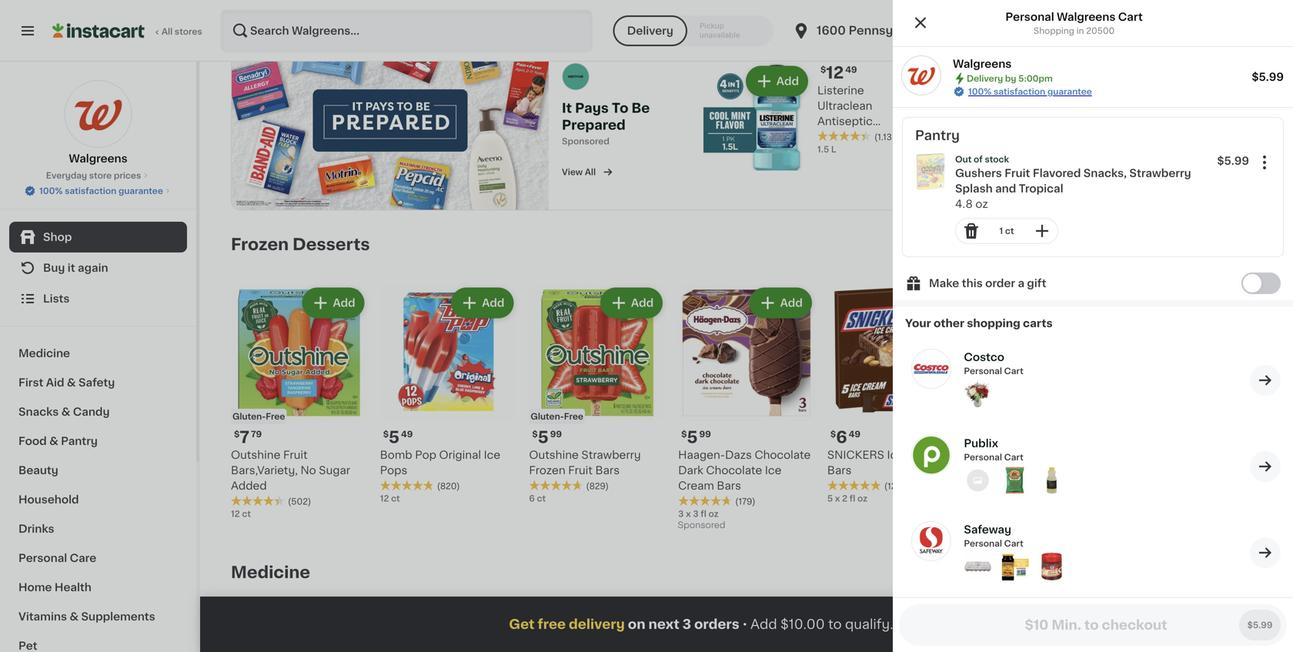 Task type: vqa. For each thing, say whether or not it's contained in the screenshot.
leftmost will
no



Task type: describe. For each thing, give the bounding box(es) containing it.
snacks
[[18, 407, 59, 417]]

ultraclean
[[818, 100, 873, 111]]

bars inside $ 7 good humor frozen dairy dessert bars strawberry shortcake
[[1055, 465, 1079, 476]]

and
[[996, 183, 1017, 194]]

0 horizontal spatial delivery by 5:00pm
[[967, 74, 1053, 83]]

pays
[[575, 102, 609, 115]]

cart for costco
[[1005, 367, 1024, 375]]

added
[[231, 481, 267, 491]]

oz for 5
[[709, 510, 719, 518]]

item carousel region containing medicine
[[231, 557, 1263, 652]]

home health link
[[9, 573, 187, 602]]

dessert
[[1009, 465, 1052, 476]]

product group
[[903, 147, 1284, 250]]

gluten- for 7
[[233, 412, 266, 421]]

& for snacks & candy
[[61, 407, 70, 417]]

a
[[1019, 278, 1025, 289]]

1 vertical spatial pantry
[[61, 436, 98, 447]]

x for 6
[[836, 495, 841, 503]]

sponsored badge image
[[679, 521, 725, 530]]

your
[[906, 318, 932, 329]]

1.5
[[818, 145, 830, 154]]

frozen desserts
[[231, 236, 370, 253]]

bomb
[[380, 450, 413, 461]]

first aid & safety link
[[9, 368, 187, 397]]

prices
[[114, 171, 141, 180]]

beauty
[[18, 465, 58, 476]]

7 for 7
[[240, 429, 250, 446]]

5 for bomb
[[389, 429, 400, 446]]

1 horizontal spatial 100% satisfaction guarantee
[[969, 87, 1093, 96]]

2
[[843, 495, 848, 503]]

nsored
[[579, 137, 610, 146]]

candy
[[73, 407, 110, 417]]

everyday
[[46, 171, 87, 180]]

gluten- for 5
[[531, 412, 564, 421]]

ben & jerry's ice cream half baked® button
[[1126, 284, 1263, 505]]

personal care link
[[9, 544, 187, 573]]

fl for 5
[[701, 510, 707, 518]]

personal for costco
[[965, 367, 1003, 375]]

oz for 6
[[858, 495, 868, 503]]

cream inside the haagen-dazs chocolate dark chocolate ice cream bars
[[679, 481, 715, 491]]

of
[[974, 155, 983, 164]]

go to cart element for safeway
[[1251, 538, 1282, 568]]

frozen inside outshine strawberry frozen fruit bars
[[529, 465, 566, 476]]

personal for publix
[[965, 453, 1003, 462]]

ice inside snickers ice cream bars
[[888, 450, 904, 461]]

go to cart image for costco
[[1257, 371, 1275, 390]]

go to cart element for costco
[[1251, 365, 1282, 396]]

100% satisfaction guarantee inside button
[[39, 187, 163, 195]]

towelettes
[[1041, 147, 1101, 157]]

food & pantry link
[[9, 427, 187, 456]]

bars inside outshine strawberry frozen fruit bars
[[596, 465, 620, 476]]

1600 pennsylvania avenue northwest
[[817, 25, 1041, 36]]

mccormick® ground cloves image
[[1038, 553, 1066, 581]]

49 for 12
[[846, 65, 858, 74]]

gushers fruit flavored snacks, strawberry splash and tropical image
[[913, 153, 950, 190]]

79
[[251, 430, 262, 439]]

$ for snickers ice cream bars
[[831, 430, 837, 439]]

care
[[70, 553, 96, 564]]

next
[[649, 618, 680, 631]]

personal inside 'link'
[[18, 553, 67, 564]]

$ for bomb pop original ice pops
[[383, 430, 389, 439]]

wipes
[[1041, 116, 1075, 127]]

dirty potato chips, jalapeno heat image
[[1002, 467, 1029, 494]]

buy it again link
[[9, 253, 187, 283]]

personal inside personal walgreens cart shopping in 20500
[[1006, 12, 1055, 22]]

item carousel region containing frozen desserts
[[231, 229, 1263, 545]]

northwest
[[978, 25, 1041, 36]]

gingivitis
[[818, 131, 868, 142]]

cart for publix
[[1005, 453, 1024, 462]]

8
[[1050, 65, 1061, 81]]

splash
[[956, 183, 993, 194]]

pop
[[415, 450, 437, 461]]

0 vertical spatial medicine link
[[9, 339, 187, 368]]

ct inside group
[[1006, 227, 1015, 235]]

1 vertical spatial by
[[1006, 74, 1017, 83]]

carts
[[1024, 318, 1053, 329]]

drinks
[[18, 524, 54, 535]]

outshine for 7
[[231, 450, 281, 461]]

safeway
[[965, 525, 1012, 535]]

•
[[743, 618, 748, 631]]

pops
[[380, 465, 408, 476]]

$5.99 inside product group
[[1218, 156, 1250, 166]]

to
[[612, 102, 629, 115]]

dark
[[679, 465, 704, 476]]

$ for haagen-dazs chocolate dark chocolate ice cream bars
[[682, 430, 687, 439]]

outshine for 5
[[529, 450, 579, 461]]

cart for safeway
[[1005, 540, 1024, 548]]

home health
[[18, 582, 92, 593]]

gushers
[[956, 168, 1003, 179]]

snacks & candy link
[[9, 397, 187, 427]]

free for 5
[[564, 412, 584, 421]]

delivery by 5:00pm link
[[1052, 22, 1194, 40]]

$ 8 neutrogena makeup remover wipes & facial cleansing towelettes
[[1041, 65, 1136, 157]]

items in cart element for publix
[[965, 467, 1066, 498]]

satisfaction inside button
[[65, 187, 117, 195]]

delivery button
[[614, 15, 688, 46]]

lucerne eggs, large, family pack image
[[965, 553, 992, 581]]

shop link
[[9, 222, 187, 253]]

publix deli lemonade, old-fashioned image
[[1038, 467, 1066, 494]]

orders
[[695, 618, 740, 631]]

$ for outshine fruit bars,variety, no sugar added
[[234, 430, 240, 439]]

buy it again
[[43, 263, 108, 273]]

0 vertical spatial frozen
[[231, 236, 289, 253]]

(829)
[[586, 482, 609, 491]]

$10.00
[[781, 618, 825, 631]]

2 vertical spatial walgreens
[[69, 153, 128, 164]]

guarantee inside button
[[119, 187, 163, 195]]

(502)
[[288, 498, 311, 506]]

& for ben & jerry's ice cream half baked®
[[1150, 450, 1159, 461]]

1.5 l
[[818, 145, 837, 154]]

prepared
[[562, 119, 626, 132]]

0 vertical spatial chocolate
[[755, 450, 811, 461]]

& inside $ 8 neutrogena makeup remover wipes & facial cleansing towelettes
[[1078, 116, 1086, 127]]

grandma's grandma's original molasses, 12 fl oz image
[[1002, 553, 1029, 581]]

vitamins & supplements
[[18, 612, 155, 622]]

view all
[[562, 168, 596, 176]]

by inside delivery by 5:00pm link
[[1129, 25, 1144, 36]]

99 for haagen-
[[700, 430, 711, 439]]

strawberry inside $ 7 good humor frozen dairy dessert bars strawberry shortcake
[[977, 481, 1037, 491]]

cream inside snickers ice cream bars
[[907, 450, 943, 461]]

shortcake
[[1039, 481, 1094, 491]]

spo
[[562, 137, 579, 146]]

snickers ice cream bars
[[828, 450, 943, 476]]

1 vertical spatial all
[[585, 168, 596, 176]]

100% satisfaction guarantee link
[[969, 85, 1093, 98]]

cleansing
[[1041, 131, 1095, 142]]

out
[[956, 155, 972, 164]]

original
[[439, 450, 481, 461]]

floral arrangement assortments image
[[965, 380, 992, 408]]

add inside the treatment tracker modal 'dialog'
[[751, 618, 778, 631]]

x for 5
[[686, 510, 691, 518]]

bars inside snickers ice cream bars
[[828, 465, 852, 476]]

(179)
[[736, 498, 756, 506]]

pet
[[18, 641, 37, 652]]

instacart logo image
[[52, 22, 145, 40]]

ct for outshine strawberry frozen fruit bars
[[537, 495, 546, 503]]

5 left 2
[[828, 495, 833, 503]]

sugar
[[319, 465, 350, 476]]

everyday store prices
[[46, 171, 141, 180]]

cream inside 'ben & jerry's ice cream half baked®'
[[1221, 450, 1257, 461]]

treatment tracker modal dialog
[[200, 597, 1294, 652]]

aid
[[46, 377, 64, 388]]

jerry's
[[1162, 450, 1199, 461]]

in
[[1077, 27, 1085, 35]]

personal walgreens cart shopping in 20500
[[1006, 12, 1144, 35]]

home
[[18, 582, 52, 593]]

49 for 6
[[849, 430, 861, 439]]

costco personal cart
[[965, 352, 1024, 375]]

1 vertical spatial medicine
[[231, 565, 310, 581]]

100% satisfaction guarantee button
[[24, 182, 172, 197]]

49 for 5
[[401, 430, 413, 439]]

$ 12 49
[[821, 65, 858, 81]]

remove gushers fruit flavored snacks, strawberry splash and tropical image
[[963, 222, 981, 240]]

get
[[509, 618, 535, 631]]

haagen-
[[679, 450, 726, 461]]

humor
[[1010, 450, 1047, 461]]



Task type: locate. For each thing, give the bounding box(es) containing it.
haagen-dazs chocolate dark chocolate ice cream bars
[[679, 450, 811, 491]]

2 99 from the left
[[550, 430, 562, 439]]

100% right walgreens image at the right top of page
[[969, 87, 992, 96]]

frozen
[[231, 236, 289, 253], [1050, 450, 1086, 461], [529, 465, 566, 476]]

guarantee down prices
[[119, 187, 163, 195]]

1 vertical spatial guarantee
[[119, 187, 163, 195]]

49 inside $ 6 49
[[849, 430, 861, 439]]

gift
[[1028, 278, 1047, 289]]

12 up the listerine
[[827, 65, 844, 81]]

2 horizontal spatial fruit
[[1005, 168, 1031, 179]]

0 vertical spatial 100% satisfaction guarantee
[[969, 87, 1093, 96]]

$ 5 99 up haagen-
[[682, 429, 711, 446]]

health
[[55, 582, 92, 593]]

0 vertical spatial 6
[[837, 429, 848, 446]]

antiseptic
[[818, 116, 873, 127]]

frozen up 'publix deli lemonade, old-fashioned' image
[[1050, 450, 1086, 461]]

items in cart element down safeway personal cart
[[965, 553, 1066, 584]]

facial
[[1089, 116, 1120, 127]]

gluten-free up 79
[[233, 412, 285, 421]]

0 horizontal spatial walgreens
[[69, 153, 128, 164]]

$ left 79
[[234, 430, 240, 439]]

49
[[846, 65, 858, 74], [401, 430, 413, 439], [849, 430, 861, 439]]

0 vertical spatial items in cart element
[[965, 467, 1066, 498]]

0 vertical spatial 5:00pm
[[1147, 25, 1194, 36]]

100% inside 100% satisfaction guarantee link
[[969, 87, 992, 96]]

gluten- up outshine strawberry frozen fruit bars
[[531, 412, 564, 421]]

$ inside $ 5 49
[[383, 430, 389, 439]]

oz inside product group
[[858, 495, 868, 503]]

$ up snickers
[[831, 430, 837, 439]]

2 item carousel region from the top
[[231, 557, 1263, 652]]

food & pantry
[[18, 436, 98, 447]]

gluten- up 79
[[233, 412, 266, 421]]

1 horizontal spatial pantry
[[916, 129, 960, 142]]

ice inside bomb pop original ice pops
[[484, 450, 501, 461]]

bars up the "shortcake"
[[1055, 465, 1079, 476]]

ice inside 'ben & jerry's ice cream half baked®'
[[1201, 450, 1218, 461]]

cart inside 'costco personal cart'
[[1005, 367, 1024, 375]]

free up outshine strawberry frozen fruit bars
[[564, 412, 584, 421]]

cream down dark
[[679, 481, 715, 491]]

lists
[[43, 293, 70, 304]]

2 horizontal spatial frozen
[[1050, 450, 1086, 461]]

99 up outshine strawberry frozen fruit bars
[[550, 430, 562, 439]]

0 horizontal spatial 100%
[[39, 187, 63, 195]]

oz
[[976, 199, 989, 209], [858, 495, 868, 503], [709, 510, 719, 518]]

1 item carousel region from the top
[[231, 229, 1263, 545]]

0 horizontal spatial medicine
[[18, 348, 70, 359]]

go to cart image
[[1257, 371, 1275, 390], [1257, 458, 1275, 476], [1257, 544, 1275, 562]]

guarantee up makeup
[[1048, 87, 1093, 96]]

5 for haagen-
[[687, 429, 698, 446]]

outshine inside outshine fruit bars,variety, no sugar added
[[231, 450, 281, 461]]

0 horizontal spatial pantry
[[61, 436, 98, 447]]

1 horizontal spatial walgreens
[[954, 59, 1012, 69]]

qualify.
[[846, 618, 894, 631]]

1 7 from the left
[[240, 429, 250, 446]]

by up 100% satisfaction guarantee link
[[1006, 74, 1017, 83]]

oz down splash
[[976, 199, 989, 209]]

0 vertical spatial 12 ct
[[380, 495, 400, 503]]

20500
[[1087, 27, 1115, 35]]

bars inside the haagen-dazs chocolate dark chocolate ice cream bars
[[717, 481, 742, 491]]

add
[[777, 76, 799, 87], [1000, 76, 1023, 87], [333, 298, 356, 308], [482, 298, 505, 308], [632, 298, 654, 308], [781, 298, 803, 308], [930, 298, 952, 308], [1079, 298, 1102, 308], [1228, 298, 1251, 308], [751, 618, 778, 631], [482, 626, 505, 637], [632, 626, 654, 637], [781, 626, 803, 637], [1079, 626, 1102, 637], [1228, 626, 1251, 637]]

2 vertical spatial go to cart element
[[1251, 538, 1282, 568]]

medicine down (502)
[[231, 565, 310, 581]]

bomb pop original ice pops
[[380, 450, 501, 476]]

none field inside product group
[[1256, 153, 1275, 172]]

everyday store prices link
[[46, 169, 150, 182]]

medicine link down (502)
[[231, 563, 310, 582]]

shopping
[[1034, 27, 1075, 35]]

5:00pm
[[1147, 25, 1194, 36], [1019, 74, 1053, 83]]

1 horizontal spatial all
[[585, 168, 596, 176]]

0 horizontal spatial oz
[[709, 510, 719, 518]]

5 up outshine strawberry frozen fruit bars
[[538, 429, 549, 446]]

$
[[821, 65, 827, 74], [1044, 65, 1050, 74], [234, 430, 240, 439], [383, 430, 389, 439], [682, 430, 687, 439], [980, 430, 986, 439], [533, 430, 538, 439], [831, 430, 837, 439]]

12 ct down added
[[231, 510, 251, 518]]

99 up haagen-
[[700, 430, 711, 439]]

6
[[837, 429, 848, 446], [529, 495, 535, 503]]

product group
[[231, 284, 368, 520], [380, 284, 517, 505], [529, 284, 666, 505], [679, 284, 816, 534], [828, 284, 965, 505], [977, 284, 1114, 520], [1126, 284, 1263, 536], [380, 613, 517, 652], [529, 613, 666, 652], [679, 613, 816, 652], [828, 613, 965, 652], [977, 613, 1114, 652], [1126, 613, 1263, 652]]

outshine fruit bars,variety, no sugar added
[[231, 450, 350, 491]]

food
[[18, 436, 47, 447]]

2 items in cart element from the top
[[965, 553, 1066, 584]]

1 vertical spatial strawberry
[[582, 450, 641, 461]]

medicine inside "medicine" link
[[18, 348, 70, 359]]

& down the health
[[70, 612, 79, 622]]

l
[[832, 145, 837, 154]]

& right ben
[[1150, 450, 1159, 461]]

publix deli chicken tender sub image
[[965, 467, 992, 494]]

strawberry down dairy
[[977, 481, 1037, 491]]

items in cart element down humor
[[965, 467, 1066, 498]]

delivery
[[569, 618, 625, 631]]

it
[[68, 263, 75, 273]]

bars down snickers
[[828, 465, 852, 476]]

1 vertical spatial oz
[[858, 495, 868, 503]]

12 down pops
[[380, 495, 389, 503]]

gluten-free for 7
[[233, 412, 285, 421]]

1 vertical spatial $5.99
[[1218, 156, 1250, 166]]

0 horizontal spatial frozen
[[231, 236, 289, 253]]

go to cart image for safeway
[[1257, 544, 1275, 562]]

out of stock gushers fruit flavored snacks, strawberry splash and tropical 4.8 oz
[[956, 155, 1192, 209]]

delivery
[[1076, 25, 1126, 36], [628, 25, 674, 36], [967, 74, 1004, 83]]

service type group
[[614, 15, 774, 46]]

$ for outshine strawberry frozen fruit bars
[[533, 430, 538, 439]]

0 vertical spatial fl
[[850, 495, 856, 503]]

$ inside $ 8 neutrogena makeup remover wipes & facial cleansing towelettes
[[1044, 65, 1050, 74]]

0 vertical spatial all
[[162, 27, 173, 36]]

1 go to cart image from the top
[[1257, 371, 1275, 390]]

ice
[[484, 450, 501, 461], [888, 450, 904, 461], [1201, 450, 1218, 461], [765, 465, 782, 476]]

49 up snickers
[[849, 430, 861, 439]]

walgreens down northwest
[[954, 59, 1012, 69]]

cart inside 'publix personal cart'
[[1005, 453, 1024, 462]]

2 vertical spatial go to cart image
[[1257, 544, 1275, 562]]

$ 6 49
[[831, 429, 861, 446]]

medicine link up the safety
[[9, 339, 187, 368]]

1 vertical spatial 12 ct
[[231, 510, 251, 518]]

0 horizontal spatial satisfaction
[[65, 187, 117, 195]]

7 up good
[[986, 429, 996, 446]]

& inside 'ben & jerry's ice cream half baked®'
[[1150, 450, 1159, 461]]

satisfaction up makeup
[[994, 87, 1046, 96]]

1 vertical spatial go to cart image
[[1257, 458, 1275, 476]]

frozen left desserts
[[231, 236, 289, 253]]

$ up the listerine
[[821, 65, 827, 74]]

6 up snickers
[[837, 429, 848, 446]]

x up "sponsored badge" image
[[686, 510, 691, 518]]

7 for good humor frozen dairy dessert bars strawberry shortcake
[[986, 429, 996, 446]]

1 horizontal spatial guarantee
[[1048, 87, 1093, 96]]

gluten-free
[[233, 412, 285, 421], [531, 412, 584, 421]]

safety
[[79, 377, 115, 388]]

1 horizontal spatial fl
[[850, 495, 856, 503]]

publix
[[965, 438, 999, 449]]

1 items in cart element from the top
[[965, 467, 1066, 498]]

x inside product group
[[836, 495, 841, 503]]

strawberry up (829)
[[582, 450, 641, 461]]

& right aid
[[67, 377, 76, 388]]

2 $ 5 99 from the left
[[533, 429, 562, 446]]

bars up (829)
[[596, 465, 620, 476]]

pantry down candy
[[61, 436, 98, 447]]

bars up (179)
[[717, 481, 742, 491]]

strawberry inside out of stock gushers fruit flavored snacks, strawberry splash and tropical 4.8 oz
[[1130, 168, 1192, 179]]

half
[[1126, 465, 1148, 476]]

1 horizontal spatial medicine link
[[231, 563, 310, 582]]

product group containing 6
[[828, 284, 965, 505]]

5
[[389, 429, 400, 446], [687, 429, 698, 446], [538, 429, 549, 446], [828, 495, 833, 503]]

$ 5 99 for outshine
[[533, 429, 562, 446]]

walgreens logo image
[[64, 80, 132, 148]]

remover
[[1087, 100, 1136, 111]]

$ up haagen-
[[682, 430, 687, 439]]

fruit up (829)
[[569, 465, 593, 476]]

2 free from the left
[[564, 412, 584, 421]]

strawberry inside outshine strawberry frozen fruit bars
[[582, 450, 641, 461]]

3 go to cart element from the top
[[1251, 538, 1282, 568]]

cart for personal
[[1119, 12, 1144, 22]]

5 up bomb
[[389, 429, 400, 446]]

ct down pops
[[391, 495, 400, 503]]

personal down publix on the bottom right of page
[[965, 453, 1003, 462]]

shopping
[[968, 318, 1021, 329]]

satisfaction down everyday store prices
[[65, 187, 117, 195]]

fl right 2
[[850, 495, 856, 503]]

all right the view
[[585, 168, 596, 176]]

2 go to cart image from the top
[[1257, 458, 1275, 476]]

avenue
[[931, 25, 976, 36]]

0 vertical spatial 12
[[827, 65, 844, 81]]

x
[[836, 495, 841, 503], [686, 510, 691, 518]]

walgreens up everyday store prices link
[[69, 153, 128, 164]]

1 vertical spatial 12
[[380, 495, 389, 503]]

free up bars,variety,
[[266, 412, 285, 421]]

1 vertical spatial medicine link
[[231, 563, 310, 582]]

item carousel region
[[231, 229, 1263, 545], [231, 557, 1263, 652]]

personal inside 'costco personal cart'
[[965, 367, 1003, 375]]

49 up the listerine
[[846, 65, 858, 74]]

frozen inside $ 7 good humor frozen dairy dessert bars strawberry shortcake
[[1050, 450, 1086, 461]]

$ up bomb
[[383, 430, 389, 439]]

lists link
[[9, 283, 187, 314]]

100% satisfaction guarantee down 8
[[969, 87, 1093, 96]]

1 free from the left
[[266, 412, 285, 421]]

99 for outshine
[[550, 430, 562, 439]]

1 vertical spatial chocolate
[[707, 465, 763, 476]]

2 7 from the left
[[986, 429, 996, 446]]

tropical
[[1019, 183, 1064, 194]]

1 99 from the left
[[700, 430, 711, 439]]

1 horizontal spatial delivery by 5:00pm
[[1076, 25, 1194, 36]]

& left candy
[[61, 407, 70, 417]]

12 for 5
[[380, 495, 389, 503]]

None field
[[1256, 153, 1275, 172]]

cream right jerry's
[[1221, 450, 1257, 461]]

fruit inside out of stock gushers fruit flavored snacks, strawberry splash and tropical 4.8 oz
[[1005, 168, 1031, 179]]

oz inside out of stock gushers fruit flavored snacks, strawberry splash and tropical 4.8 oz
[[976, 199, 989, 209]]

0 horizontal spatial free
[[266, 412, 285, 421]]

2 horizontal spatial 12
[[827, 65, 844, 81]]

outshine up the "6 ct"
[[529, 450, 579, 461]]

personal down costco
[[965, 367, 1003, 375]]

0 horizontal spatial medicine link
[[9, 339, 187, 368]]

fl up "sponsored badge" image
[[701, 510, 707, 518]]

$ for listerine ultraclean antiseptic gingivitis mouthwash, cool mint
[[821, 65, 827, 74]]

1 vertical spatial item carousel region
[[231, 557, 1263, 652]]

ct for outshine fruit bars,variety, no sugar added
[[242, 510, 251, 518]]

ct down added
[[242, 510, 251, 518]]

1 horizontal spatial 100%
[[969, 87, 992, 96]]

12 ct for 5
[[380, 495, 400, 503]]

0 horizontal spatial 12
[[231, 510, 240, 518]]

49 inside $ 5 49
[[401, 430, 413, 439]]

your other shopping carts
[[906, 318, 1053, 329]]

make
[[930, 278, 960, 289]]

3 go to cart image from the top
[[1257, 544, 1275, 562]]

0 horizontal spatial 12 ct
[[231, 510, 251, 518]]

1 vertical spatial 5:00pm
[[1019, 74, 1053, 83]]

fl for 6
[[850, 495, 856, 503]]

ct for bomb pop original ice pops
[[391, 495, 400, 503]]

pet link
[[9, 632, 187, 652]]

view
[[562, 168, 583, 176]]

fruit up no
[[283, 450, 308, 461]]

oz right 2
[[858, 495, 868, 503]]

2 go to cart element from the top
[[1251, 451, 1282, 482]]

1600
[[817, 25, 846, 36]]

all stores
[[162, 27, 202, 36]]

by right 20500
[[1129, 25, 1144, 36]]

household link
[[9, 485, 187, 515]]

fruit up and
[[1005, 168, 1031, 179]]

2 horizontal spatial delivery
[[1076, 25, 1126, 36]]

shop
[[43, 232, 72, 243]]

12 ct down pops
[[380, 495, 400, 503]]

all stores link
[[52, 9, 203, 52]]

1 horizontal spatial gluten-free
[[531, 412, 584, 421]]

stores
[[175, 27, 202, 36]]

1 horizontal spatial satisfaction
[[994, 87, 1046, 96]]

gluten-free for 5
[[531, 412, 584, 421]]

1 horizontal spatial $5.99
[[1253, 72, 1285, 82]]

1 vertical spatial x
[[686, 510, 691, 518]]

personal inside 'publix personal cart'
[[965, 453, 1003, 462]]

no
[[301, 465, 316, 476]]

0 vertical spatial walgreens
[[1058, 12, 1116, 22]]

1 horizontal spatial outshine
[[529, 450, 579, 461]]

1 horizontal spatial gluten-
[[531, 412, 564, 421]]

$ inside $ 12 49
[[821, 65, 827, 74]]

increment quantity of gushers fruit flavored snacks, strawberry splash and tropical image
[[1034, 222, 1052, 240]]

chocolate
[[755, 450, 811, 461], [707, 465, 763, 476]]

ben & jerry's ice cream half baked®
[[1126, 450, 1257, 476]]

0 vertical spatial go to cart element
[[1251, 365, 1282, 396]]

2 horizontal spatial cream
[[1221, 450, 1257, 461]]

$ 5 99 up outshine strawberry frozen fruit bars
[[533, 429, 562, 446]]

cool
[[887, 147, 912, 157]]

0 horizontal spatial $ 5 99
[[533, 429, 562, 446]]

walgreens up in at the top right
[[1058, 12, 1116, 22]]

1 horizontal spatial x
[[836, 495, 841, 503]]

0 horizontal spatial all
[[162, 27, 173, 36]]

0 vertical spatial by
[[1129, 25, 1144, 36]]

0 vertical spatial fruit
[[1005, 168, 1031, 179]]

$ inside $ 7 79
[[234, 430, 240, 439]]

$ 5 99 for haagen-
[[682, 429, 711, 446]]

ice inside the haagen-dazs chocolate dark chocolate ice cream bars
[[765, 465, 782, 476]]

satisfaction
[[994, 87, 1046, 96], [65, 187, 117, 195]]

chocolate down the dazs
[[707, 465, 763, 476]]

0 vertical spatial x
[[836, 495, 841, 503]]

this
[[963, 278, 983, 289]]

personal for safeway
[[965, 540, 1003, 548]]

0 vertical spatial pantry
[[916, 129, 960, 142]]

1 horizontal spatial free
[[564, 412, 584, 421]]

snickers
[[828, 450, 885, 461]]

0 vertical spatial medicine
[[18, 348, 70, 359]]

store
[[89, 171, 112, 180]]

7 left 79
[[240, 429, 250, 446]]

7 inside $ 7 good humor frozen dairy dessert bars strawberry shortcake
[[986, 429, 996, 446]]

0 vertical spatial 100%
[[969, 87, 992, 96]]

kenvue image
[[562, 63, 590, 90]]

fruit inside outshine strawberry frozen fruit bars
[[569, 465, 593, 476]]

medicine up aid
[[18, 348, 70, 359]]

make this order a gift
[[930, 278, 1047, 289]]

2 horizontal spatial strawberry
[[1130, 168, 1192, 179]]

cream left good
[[907, 450, 943, 461]]

2 outshine from the left
[[529, 450, 579, 461]]

x left 2
[[836, 495, 841, 503]]

personal inside safeway personal cart
[[965, 540, 1003, 548]]

items in cart element for safeway
[[965, 553, 1066, 584]]

3 inside the treatment tracker modal 'dialog'
[[683, 618, 692, 631]]

100% inside 100% satisfaction guarantee button
[[39, 187, 63, 195]]

walgreens image
[[903, 56, 941, 95]]

go to cart element
[[1251, 365, 1282, 396], [1251, 451, 1282, 482], [1251, 538, 1282, 568]]

personal down safeway
[[965, 540, 1003, 548]]

& right food on the left of page
[[49, 436, 58, 447]]

on
[[628, 618, 646, 631]]

1 horizontal spatial medicine
[[231, 565, 310, 581]]

12 for 7
[[231, 510, 240, 518]]

oz up "sponsored badge" image
[[709, 510, 719, 518]]

0 horizontal spatial delivery
[[628, 25, 674, 36]]

outshine up bars,variety,
[[231, 450, 281, 461]]

go to cart element for publix
[[1251, 451, 1282, 482]]

bars,variety,
[[231, 465, 298, 476]]

1 horizontal spatial $ 5 99
[[682, 429, 711, 446]]

5:00pm up 100% satisfaction guarantee link
[[1019, 74, 1053, 83]]

all inside "link"
[[162, 27, 173, 36]]

1 horizontal spatial 5:00pm
[[1147, 25, 1194, 36]]

2 vertical spatial oz
[[709, 510, 719, 518]]

0 horizontal spatial outshine
[[231, 450, 281, 461]]

cart inside personal walgreens cart shopping in 20500
[[1119, 12, 1144, 22]]

$ inside $ 7 good humor frozen dairy dessert bars strawberry shortcake
[[980, 430, 986, 439]]

personal down the drinks
[[18, 553, 67, 564]]

cart inside safeway personal cart
[[1005, 540, 1024, 548]]

1 outshine from the left
[[231, 450, 281, 461]]

1 horizontal spatial cream
[[907, 450, 943, 461]]

snacks & candy
[[18, 407, 110, 417]]

gluten-free up outshine strawberry frozen fruit bars
[[531, 412, 584, 421]]

walgreens inside personal walgreens cart shopping in 20500
[[1058, 12, 1116, 22]]

1 vertical spatial items in cart element
[[965, 553, 1066, 584]]

makeup
[[1041, 100, 1084, 111]]

1 horizontal spatial delivery
[[967, 74, 1004, 83]]

1 go to cart element from the top
[[1251, 365, 1282, 396]]

5 for outshine
[[538, 429, 549, 446]]

0 horizontal spatial gluten-free
[[233, 412, 285, 421]]

0 horizontal spatial by
[[1006, 74, 1017, 83]]

pantry up out
[[916, 129, 960, 142]]

it pays to be prepared spo nsored
[[562, 102, 650, 146]]

0 horizontal spatial guarantee
[[119, 187, 163, 195]]

$ up 100% satisfaction guarantee link
[[1044, 65, 1050, 74]]

1 gluten-free from the left
[[233, 412, 285, 421]]

0 horizontal spatial 100% satisfaction guarantee
[[39, 187, 163, 195]]

0 horizontal spatial 99
[[550, 430, 562, 439]]

None search field
[[220, 9, 594, 52]]

again
[[78, 263, 108, 273]]

6 down outshine strawberry frozen fruit bars
[[529, 495, 535, 503]]

1
[[1000, 227, 1004, 235]]

100% satisfaction guarantee down store
[[39, 187, 163, 195]]

5 up haagen-
[[687, 429, 698, 446]]

1 horizontal spatial by
[[1129, 25, 1144, 36]]

1 $ 5 99 from the left
[[682, 429, 711, 446]]

0 horizontal spatial 6
[[529, 495, 535, 503]]

medicine link
[[9, 339, 187, 368], [231, 563, 310, 582]]

desserts
[[293, 236, 370, 253]]

$ inside $ 6 49
[[831, 430, 837, 439]]

1 vertical spatial go to cart element
[[1251, 451, 1282, 482]]

(1.13k)
[[875, 133, 902, 141]]

2 gluten- from the left
[[531, 412, 564, 421]]

0 vertical spatial guarantee
[[1048, 87, 1093, 96]]

0 horizontal spatial cream
[[679, 481, 715, 491]]

1 gluten- from the left
[[233, 412, 266, 421]]

0 vertical spatial oz
[[976, 199, 989, 209]]

mint
[[818, 162, 842, 173]]

ct down outshine strawberry frozen fruit bars
[[537, 495, 546, 503]]

free for 7
[[266, 412, 285, 421]]

49 inside $ 12 49
[[846, 65, 858, 74]]

$ up outshine strawberry frozen fruit bars
[[533, 430, 538, 439]]

by
[[1129, 25, 1144, 36], [1006, 74, 1017, 83]]

& for food & pantry
[[49, 436, 58, 447]]

99
[[700, 430, 711, 439], [550, 430, 562, 439]]

$ up good
[[980, 430, 986, 439]]

3 x 3 fl oz
[[679, 510, 719, 518]]

1 horizontal spatial frozen
[[529, 465, 566, 476]]

6 inside product group
[[837, 429, 848, 446]]

0 vertical spatial strawberry
[[1130, 168, 1192, 179]]

1 horizontal spatial oz
[[858, 495, 868, 503]]

1 vertical spatial 100% satisfaction guarantee
[[39, 187, 163, 195]]

12 down added
[[231, 510, 240, 518]]

fruit inside outshine fruit bars,variety, no sugar added
[[283, 450, 308, 461]]

49 up bomb
[[401, 430, 413, 439]]

frozen up the "6 ct"
[[529, 465, 566, 476]]

outshine inside outshine strawberry frozen fruit bars
[[529, 450, 579, 461]]

delivery inside button
[[628, 25, 674, 36]]

2 vertical spatial strawberry
[[977, 481, 1037, 491]]

1 vertical spatial 100%
[[39, 187, 63, 195]]

delivery by 5:00pm
[[1076, 25, 1194, 36], [967, 74, 1053, 83]]

strawberry right snacks,
[[1130, 168, 1192, 179]]

5:00pm right 20500
[[1147, 25, 1194, 36]]

kenvue it pays to be prepared check the ingredients in your medicine use only 1 product that contains acetominophen at a time band-aid is a registered trademark. mcneil consumer pharmaceuticals co. 2023 use products only as directed. jjci 2023 image
[[232, 31, 549, 210]]

safeway personal cart
[[965, 525, 1024, 548]]

12 ct for 7
[[231, 510, 251, 518]]

all left stores
[[162, 27, 173, 36]]

dairy
[[977, 465, 1006, 476]]

chocolate right the dazs
[[755, 450, 811, 461]]

personal up northwest
[[1006, 12, 1055, 22]]

0 horizontal spatial fl
[[701, 510, 707, 518]]

& up cleansing at the top
[[1078, 116, 1086, 127]]

vitamins
[[18, 612, 67, 622]]

0 vertical spatial $5.99
[[1253, 72, 1285, 82]]

2 horizontal spatial oz
[[976, 199, 989, 209]]

2 gluten-free from the left
[[531, 412, 584, 421]]

& for vitamins & supplements
[[70, 612, 79, 622]]

0 horizontal spatial x
[[686, 510, 691, 518]]

go to cart image for publix
[[1257, 458, 1275, 476]]

100% down everyday
[[39, 187, 63, 195]]

1 vertical spatial fl
[[701, 510, 707, 518]]

1 vertical spatial fruit
[[283, 450, 308, 461]]

$ 7 good humor frozen dairy dessert bars strawberry shortcake
[[977, 429, 1094, 491]]

items in cart element
[[965, 467, 1066, 498], [965, 553, 1066, 584]]



